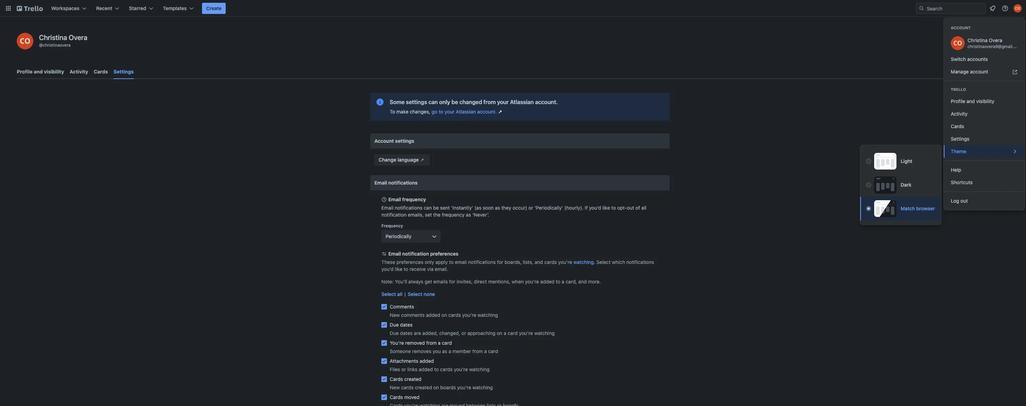 Task type: vqa. For each thing, say whether or not it's contained in the screenshot.
the Color: green, title: none icon related to first Color: orange, title: none icon from the bottom of the page
no



Task type: locate. For each thing, give the bounding box(es) containing it.
browser
[[917, 206, 936, 212]]

all left "|"
[[397, 291, 403, 297]]

0 vertical spatial you'd
[[589, 205, 602, 211]]

manage
[[951, 69, 969, 75]]

added down removes
[[420, 358, 434, 364]]

profile and visibility inside "link"
[[951, 98, 995, 104]]

notification up receive
[[403, 251, 429, 257]]

0 horizontal spatial out
[[627, 205, 635, 211]]

notifications inside . select which notifications you'd like to receive via email.
[[627, 259, 655, 265]]

new cards created on boards you're watching
[[390, 385, 493, 391]]

1 horizontal spatial activity link
[[944, 108, 1025, 120]]

0 horizontal spatial settings link
[[114, 66, 134, 79]]

card right approaching
[[508, 330, 518, 336]]

can up go
[[429, 99, 438, 105]]

0 vertical spatial like
[[603, 205, 610, 211]]

2 horizontal spatial on
[[497, 330, 503, 336]]

from for member
[[473, 349, 483, 354]]

1 horizontal spatial all
[[642, 205, 647, 211]]

email up these
[[389, 251, 401, 257]]

to left receive
[[404, 266, 408, 272]]

moved
[[405, 395, 420, 400]]

select
[[597, 259, 611, 265], [382, 291, 396, 297], [408, 291, 423, 297]]

on for boards
[[434, 385, 439, 391]]

a left 'member'
[[449, 349, 451, 354]]

preferences up apply
[[430, 251, 459, 257]]

due
[[390, 322, 399, 328], [390, 330, 399, 336]]

0 horizontal spatial as
[[442, 349, 448, 354]]

frequency down sent
[[442, 212, 465, 218]]

activity down 'trello'
[[951, 111, 968, 117]]

starred button
[[125, 3, 157, 14]]

to inside . select which notifications you'd like to receive via email.
[[404, 266, 408, 272]]

1 vertical spatial atlassian
[[456, 109, 476, 115]]

1 vertical spatial like
[[395, 266, 403, 272]]

be up go to your atlassian account.
[[452, 99, 458, 105]]

settings up language
[[395, 138, 414, 144]]

you'd inside email notifications can be sent 'instantly' (as soon as they occur) or 'periodically' (hourly). if you'd like to opt-out of all notification emails, set the frequency as 'never'.
[[589, 205, 602, 211]]

notifications up direct
[[468, 259, 496, 265]]

christina overa (christinaovera) image up switch
[[951, 36, 965, 50]]

select right . in the bottom of the page
[[597, 259, 611, 265]]

0 vertical spatial can
[[429, 99, 438, 105]]

1 horizontal spatial like
[[603, 205, 610, 211]]

profile down 'trello'
[[951, 98, 966, 104]]

to inside email notifications can be sent 'instantly' (as soon as they occur) or 'periodically' (hourly). if you'd like to opt-out of all notification emails, set the frequency as 'never'.
[[612, 205, 616, 211]]

0 vertical spatial or
[[529, 205, 533, 211]]

1 new from the top
[[390, 312, 400, 318]]

from right 'member'
[[473, 349, 483, 354]]

to left the opt-
[[612, 205, 616, 211]]

1 due from the top
[[390, 322, 399, 328]]

theme button
[[944, 145, 1025, 158]]

1 horizontal spatial you'd
[[589, 205, 602, 211]]

account for account settings
[[375, 138, 394, 144]]

changes,
[[410, 109, 431, 115]]

only up go to your atlassian account.
[[439, 99, 450, 105]]

activity link
[[70, 66, 88, 78], [944, 108, 1025, 120]]

match
[[901, 206, 916, 212]]

overa for christina overa @ christinaovera
[[69, 33, 87, 41]]

email for email notifications can be sent 'instantly' (as soon as they occur) or 'periodically' (hourly). if you'd like to opt-out of all notification emails, set the frequency as 'never'.
[[382, 205, 394, 211]]

cards link
[[94, 66, 108, 78], [944, 120, 1025, 133]]

1 horizontal spatial christina
[[968, 37, 988, 43]]

like down these
[[395, 266, 403, 272]]

notifications right which
[[627, 259, 655, 265]]

out left the of
[[627, 205, 635, 211]]

email for email notifications
[[375, 180, 387, 186]]

and right card,
[[579, 279, 587, 285]]

0 horizontal spatial overa
[[69, 33, 87, 41]]

1 vertical spatial notification
[[403, 251, 429, 257]]

visibility down manage account link
[[977, 98, 995, 104]]

2 horizontal spatial from
[[484, 99, 496, 105]]

2 dates from the top
[[400, 330, 413, 336]]

out inside email notifications can be sent 'instantly' (as soon as they occur) or 'periodically' (hourly). if you'd like to opt-out of all notification emails, set the frequency as 'never'.
[[627, 205, 635, 211]]

added right links
[[419, 367, 433, 373]]

0 vertical spatial preferences
[[430, 251, 459, 257]]

change language link
[[375, 154, 430, 166]]

can inside email notifications can be sent 'instantly' (as soon as they occur) or 'periodically' (hourly). if you'd like to opt-out of all notification emails, set the frequency as 'never'.
[[424, 205, 432, 211]]

like
[[603, 205, 610, 211], [395, 266, 403, 272]]

overa up christinaovera
[[69, 33, 87, 41]]

as right you
[[442, 349, 448, 354]]

0 notifications image
[[989, 4, 997, 13]]

dates for due dates are added, changed, or approaching on a card you're watching
[[400, 330, 413, 336]]

on left boards
[[434, 385, 439, 391]]

(hourly).
[[565, 205, 584, 211]]

as left the they
[[495, 205, 500, 211]]

or right the occur)
[[529, 205, 533, 211]]

1 vertical spatial settings
[[395, 138, 414, 144]]

0 horizontal spatial account.
[[478, 109, 497, 115]]

none radio inside match browser button
[[867, 206, 872, 211]]

on right approaching
[[497, 330, 503, 336]]

create
[[206, 5, 222, 11]]

or down attachments
[[402, 367, 406, 373]]

select down 'note:'
[[382, 291, 396, 297]]

to left email
[[449, 259, 454, 265]]

0 horizontal spatial profile and visibility link
[[17, 66, 64, 78]]

change language
[[379, 157, 419, 163]]

settings link for activity link to the bottom
[[944, 133, 1025, 145]]

recent button
[[92, 3, 123, 14]]

1 vertical spatial profile and visibility link
[[944, 95, 1025, 108]]

1 horizontal spatial out
[[961, 198, 968, 204]]

email up frequency
[[382, 205, 394, 211]]

theme
[[951, 148, 967, 154]]

0 vertical spatial settings link
[[114, 66, 134, 79]]

0 vertical spatial frequency
[[403, 197, 426, 202]]

christina inside christina overa christinaovera9@gmail.com
[[968, 37, 988, 43]]

2 due from the top
[[390, 330, 399, 336]]

out right log
[[961, 198, 968, 204]]

0 horizontal spatial profile
[[17, 69, 33, 75]]

watching link
[[574, 259, 594, 265]]

christina for christina overa christinaovera9@gmail.com
[[968, 37, 988, 43]]

be inside email notifications can be sent 'instantly' (as soon as they occur) or 'periodically' (hourly). if you'd like to opt-out of all notification emails, set the frequency as 'never'.
[[433, 205, 439, 211]]

added left card,
[[541, 279, 555, 285]]

on up changed,
[[442, 312, 447, 318]]

you'd
[[589, 205, 602, 211], [382, 266, 394, 272]]

from down added,
[[426, 340, 437, 346]]

out inside "button"
[[961, 198, 968, 204]]

new comments added on cards you're watching
[[390, 312, 498, 318]]

attachments
[[390, 358, 419, 364]]

account down "search" field
[[951, 25, 971, 30]]

0 vertical spatial profile
[[17, 69, 33, 75]]

select right "|"
[[408, 291, 423, 297]]

0 horizontal spatial card
[[442, 340, 452, 346]]

0 vertical spatial card
[[508, 330, 518, 336]]

'instantly'
[[451, 205, 473, 211]]

a down approaching
[[485, 349, 487, 354]]

1 vertical spatial card
[[442, 340, 452, 346]]

be up the
[[433, 205, 439, 211]]

settings link
[[114, 66, 134, 79], [944, 133, 1025, 145]]

0 vertical spatial due
[[390, 322, 399, 328]]

0 horizontal spatial only
[[425, 259, 434, 265]]

added up added,
[[426, 312, 440, 318]]

0 horizontal spatial preferences
[[397, 259, 424, 265]]

new for new cards created on boards you're watching
[[390, 385, 400, 391]]

overa up "christinaovera9@gmail.com"
[[990, 37, 1003, 43]]

notifications
[[389, 180, 418, 186], [395, 205, 423, 211], [468, 259, 496, 265], [627, 259, 655, 265]]

2 horizontal spatial select
[[597, 259, 611, 265]]

1 vertical spatial settings link
[[944, 133, 1025, 145]]

christina up christinaovera
[[39, 33, 67, 41]]

email notification preferences
[[389, 251, 459, 257]]

0 horizontal spatial visibility
[[44, 69, 64, 75]]

visibility down christinaovera
[[44, 69, 64, 75]]

switch accounts
[[951, 56, 988, 62]]

as down 'instantly'
[[466, 212, 471, 218]]

1 vertical spatial christina overa (christinaovera) image
[[951, 36, 965, 50]]

1 vertical spatial dates
[[400, 330, 413, 336]]

create button
[[202, 3, 226, 14]]

profile and visibility down the '@'
[[17, 69, 64, 75]]

sm image
[[419, 156, 426, 163]]

from right changed
[[484, 99, 496, 105]]

and down the '@'
[[34, 69, 43, 75]]

preferences up receive
[[397, 259, 424, 265]]

0 vertical spatial all
[[642, 205, 647, 211]]

created up moved
[[415, 385, 432, 391]]

files or links added to cards you're watching
[[390, 367, 490, 373]]

0 horizontal spatial cards link
[[94, 66, 108, 78]]

you're removed from a card
[[390, 340, 452, 346]]

frequency
[[403, 197, 426, 202], [442, 212, 465, 218]]

cards down the "cards created"
[[401, 385, 414, 391]]

1 vertical spatial new
[[390, 385, 400, 391]]

to right go
[[439, 109, 443, 115]]

a up you
[[438, 340, 441, 346]]

0 horizontal spatial for
[[449, 279, 456, 285]]

profile and visibility link down the '@'
[[17, 66, 64, 78]]

account
[[951, 25, 971, 30], [375, 138, 394, 144]]

1 horizontal spatial card
[[488, 349, 498, 354]]

match browser
[[901, 206, 936, 212]]

2 vertical spatial on
[[434, 385, 439, 391]]

notifications down the email frequency
[[395, 205, 423, 211]]

0 horizontal spatial profile and visibility
[[17, 69, 64, 75]]

christina overa @ christinaovera
[[39, 33, 87, 48]]

back to home image
[[17, 3, 43, 14]]

1 horizontal spatial profile and visibility
[[951, 98, 995, 104]]

for
[[497, 259, 504, 265], [449, 279, 456, 285]]

you'd right if
[[589, 205, 602, 211]]

like inside email notifications can be sent 'instantly' (as soon as they occur) or 'periodically' (hourly). if you'd like to opt-out of all notification emails, set the frequency as 'never'.
[[603, 205, 610, 211]]

you'd down these
[[382, 266, 394, 272]]

0 horizontal spatial like
[[395, 266, 403, 272]]

1 vertical spatial you'd
[[382, 266, 394, 272]]

profile down christina overa (christinaovera) icon
[[17, 69, 33, 75]]

or right changed,
[[462, 330, 466, 336]]

trello
[[951, 87, 967, 92]]

note: you'll always get emails for invites, direct mentions, when you're added to a card, and more.
[[382, 279, 601, 285]]

be
[[452, 99, 458, 105], [433, 205, 439, 211]]

or
[[529, 205, 533, 211], [462, 330, 466, 336], [402, 367, 406, 373]]

help link
[[944, 164, 1025, 176]]

0 vertical spatial on
[[442, 312, 447, 318]]

2 new from the top
[[390, 385, 400, 391]]

1 horizontal spatial activity
[[951, 111, 968, 117]]

notification
[[382, 212, 407, 218], [403, 251, 429, 257]]

created down links
[[405, 376, 422, 382]]

1 vertical spatial activity
[[951, 111, 968, 117]]

Search field
[[925, 3, 986, 14]]

.
[[594, 259, 596, 265]]

card down approaching
[[488, 349, 498, 354]]

overa inside christina overa christinaovera9@gmail.com
[[990, 37, 1003, 43]]

from for changed
[[484, 99, 496, 105]]

your right changed
[[497, 99, 509, 105]]

accounts
[[968, 56, 988, 62]]

christina up "christinaovera9@gmail.com"
[[968, 37, 988, 43]]

email notifications can be sent 'instantly' (as soon as they occur) or 'periodically' (hourly). if you'd like to opt-out of all notification emails, set the frequency as 'never'.
[[382, 205, 647, 218]]

notification up frequency
[[382, 212, 407, 218]]

select inside . select which notifications you'd like to receive via email.
[[597, 259, 611, 265]]

they
[[502, 205, 512, 211]]

profile
[[17, 69, 33, 75], [951, 98, 966, 104]]

out
[[961, 198, 968, 204], [627, 205, 635, 211]]

0 vertical spatial settings
[[114, 69, 134, 75]]

christina inside christina overa @ christinaovera
[[39, 33, 67, 41]]

like left the opt-
[[603, 205, 610, 211]]

or inside email notifications can be sent 'instantly' (as soon as they occur) or 'periodically' (hourly). if you'd like to opt-out of all notification emails, set the frequency as 'never'.
[[529, 205, 533, 211]]

1 vertical spatial on
[[497, 330, 503, 336]]

settings
[[406, 99, 427, 105], [395, 138, 414, 144]]

0 horizontal spatial activity link
[[70, 66, 88, 78]]

new down the "cards created"
[[390, 385, 400, 391]]

can up set
[[424, 205, 432, 211]]

1 horizontal spatial overa
[[990, 37, 1003, 43]]

None radio
[[867, 206, 872, 211]]

activity
[[70, 69, 88, 75], [951, 111, 968, 117]]

1 horizontal spatial your
[[497, 99, 509, 105]]

1 vertical spatial profile
[[951, 98, 966, 104]]

profile and visibility down 'trello'
[[951, 98, 995, 104]]

profile and visibility link down 'trello'
[[944, 95, 1025, 108]]

1 horizontal spatial frequency
[[442, 212, 465, 218]]

only
[[439, 99, 450, 105], [425, 259, 434, 265]]

0 horizontal spatial christina
[[39, 33, 67, 41]]

. select which notifications you'd like to receive via email.
[[382, 259, 655, 272]]

card up someone removes you as a member from a card
[[442, 340, 452, 346]]

direct
[[474, 279, 487, 285]]

activity down christinaovera
[[70, 69, 88, 75]]

0 vertical spatial dates
[[400, 322, 413, 328]]

account
[[971, 69, 989, 75]]

0 vertical spatial as
[[495, 205, 500, 211]]

1 dates from the top
[[400, 322, 413, 328]]

christina overa (christinaovera) image
[[17, 33, 33, 49]]

1 vertical spatial due
[[390, 330, 399, 336]]

0 vertical spatial from
[[484, 99, 496, 105]]

'never'.
[[473, 212, 489, 218]]

cards right "lists,"
[[545, 259, 557, 265]]

1 vertical spatial account.
[[478, 109, 497, 115]]

for left 'boards,'
[[497, 259, 504, 265]]

new down comments
[[390, 312, 400, 318]]

1 horizontal spatial account
[[951, 25, 971, 30]]

to left card,
[[556, 279, 561, 285]]

None radio
[[867, 159, 872, 164], [867, 183, 872, 188], [867, 159, 872, 164], [867, 183, 872, 188]]

1 vertical spatial can
[[424, 205, 432, 211]]

0 horizontal spatial your
[[445, 109, 455, 115]]

christina overa (christinaovera) image
[[1014, 4, 1023, 13], [951, 36, 965, 50]]

2 horizontal spatial or
[[529, 205, 533, 211]]

mentions,
[[489, 279, 511, 285]]

notifications up the email frequency
[[389, 180, 418, 186]]

account up change
[[375, 138, 394, 144]]

dates down comments
[[400, 322, 413, 328]]

email inside email notifications can be sent 'instantly' (as soon as they occur) or 'periodically' (hourly). if you'd like to opt-out of all notification emails, set the frequency as 'never'.
[[382, 205, 394, 211]]

your right go
[[445, 109, 455, 115]]

0 horizontal spatial activity
[[70, 69, 88, 75]]

a left card,
[[562, 279, 565, 285]]

comments
[[390, 304, 414, 310]]

1 horizontal spatial from
[[473, 349, 483, 354]]

option group
[[861, 150, 942, 221]]

new
[[390, 312, 400, 318], [390, 385, 400, 391]]

settings for some
[[406, 99, 427, 105]]

opt-
[[618, 205, 627, 211]]

frequency up emails, on the bottom of page
[[403, 197, 426, 202]]

email down change
[[375, 180, 387, 186]]

profile and visibility
[[17, 69, 64, 75], [951, 98, 995, 104]]

you're
[[558, 259, 572, 265], [525, 279, 539, 285], [463, 312, 477, 318], [519, 330, 533, 336], [454, 367, 468, 373], [457, 385, 471, 391]]

0 vertical spatial atlassian
[[510, 99, 534, 105]]

overa inside christina overa @ christinaovera
[[69, 33, 87, 41]]

settings up changes, at the top
[[406, 99, 427, 105]]

christina overa (christinaovera) image right open information menu image
[[1014, 4, 1023, 13]]

0 horizontal spatial from
[[426, 340, 437, 346]]

only up via
[[425, 259, 434, 265]]

1 vertical spatial account
[[375, 138, 394, 144]]

for right 'emails'
[[449, 279, 456, 285]]

and
[[34, 69, 43, 75], [967, 98, 976, 104], [535, 259, 543, 265], [579, 279, 587, 285]]

0 vertical spatial cards link
[[94, 66, 108, 78]]

1 horizontal spatial account.
[[535, 99, 558, 105]]

1 horizontal spatial only
[[439, 99, 450, 105]]

settings for account
[[395, 138, 414, 144]]

visibility
[[44, 69, 64, 75], [977, 98, 995, 104]]

cards link for settings link related to activity link to the bottom
[[944, 120, 1025, 133]]

email down email notifications
[[389, 197, 401, 202]]

and down the 'manage account'
[[967, 98, 976, 104]]

0 horizontal spatial account
[[375, 138, 394, 144]]

2 vertical spatial or
[[402, 367, 406, 373]]

0 vertical spatial for
[[497, 259, 504, 265]]

all right the of
[[642, 205, 647, 211]]

settings
[[114, 69, 134, 75], [951, 136, 970, 142]]

dates down due dates
[[400, 330, 413, 336]]

1 vertical spatial all
[[397, 291, 403, 297]]



Task type: describe. For each thing, give the bounding box(es) containing it.
0 horizontal spatial select
[[382, 291, 396, 297]]

0 horizontal spatial christina overa (christinaovera) image
[[951, 36, 965, 50]]

invites,
[[457, 279, 473, 285]]

lists,
[[523, 259, 534, 265]]

added,
[[423, 330, 438, 336]]

1 vertical spatial preferences
[[397, 259, 424, 265]]

settings link for activity link to the top
[[114, 66, 134, 79]]

search image
[[919, 6, 925, 11]]

approaching
[[468, 330, 496, 336]]

sent
[[440, 205, 450, 211]]

0 vertical spatial activity
[[70, 69, 88, 75]]

dark
[[901, 182, 912, 188]]

to inside "link"
[[439, 109, 443, 115]]

if
[[585, 205, 588, 211]]

2 vertical spatial card
[[488, 349, 498, 354]]

1 vertical spatial or
[[462, 330, 466, 336]]

comments
[[401, 312, 425, 318]]

profile and visibility link for activity link to the top
[[17, 66, 64, 78]]

of
[[636, 205, 640, 211]]

soon
[[483, 205, 494, 211]]

via
[[427, 266, 434, 272]]

select all | select none
[[382, 291, 435, 297]]

are
[[414, 330, 421, 336]]

'periodically'
[[535, 205, 563, 211]]

1 horizontal spatial preferences
[[430, 251, 459, 257]]

due for due dates
[[390, 322, 399, 328]]

account. inside "link"
[[478, 109, 497, 115]]

can for notifications
[[424, 205, 432, 211]]

switch
[[951, 56, 967, 62]]

overa for christina overa christinaovera9@gmail.com
[[990, 37, 1003, 43]]

workspaces button
[[47, 3, 91, 14]]

these preferences only apply to email notifications for boards, lists, and cards you're watching
[[382, 259, 594, 265]]

due dates are added, changed, or approaching on a card you're watching
[[390, 330, 555, 336]]

account for account
[[951, 25, 971, 30]]

and right "lists,"
[[535, 259, 543, 265]]

select all button
[[382, 291, 403, 298]]

shortcuts
[[951, 179, 973, 185]]

1 vertical spatial only
[[425, 259, 434, 265]]

emails
[[434, 279, 448, 285]]

cards up changed,
[[449, 312, 461, 318]]

you'll
[[395, 279, 407, 285]]

due for due dates are added, changed, or approaching on a card you're watching
[[390, 330, 399, 336]]

go to your atlassian account.
[[432, 109, 497, 115]]

more.
[[588, 279, 601, 285]]

notifications inside email notifications can be sent 'instantly' (as soon as they occur) or 'periodically' (hourly). if you'd like to opt-out of all notification emails, set the frequency as 'never'.
[[395, 205, 423, 211]]

frequency
[[382, 223, 403, 229]]

1 vertical spatial activity link
[[944, 108, 1025, 120]]

cards created
[[390, 376, 422, 382]]

email
[[455, 259, 467, 265]]

to
[[390, 109, 395, 115]]

files
[[390, 367, 400, 373]]

cards up boards
[[440, 367, 453, 373]]

recent
[[96, 5, 112, 11]]

switch accounts link
[[944, 53, 1025, 66]]

notification inside email notifications can be sent 'instantly' (as soon as they occur) or 'periodically' (hourly). if you'd like to opt-out of all notification emails, set the frequency as 'never'.
[[382, 212, 407, 218]]

dates for due dates
[[400, 322, 413, 328]]

1 vertical spatial as
[[466, 212, 471, 218]]

all inside email notifications can be sent 'instantly' (as soon as they occur) or 'periodically' (hourly). if you'd like to opt-out of all notification emails, set the frequency as 'never'.
[[642, 205, 647, 211]]

email notifications
[[375, 180, 418, 186]]

0 vertical spatial be
[[452, 99, 458, 105]]

2 vertical spatial as
[[442, 349, 448, 354]]

profile and visibility link for activity link to the bottom
[[944, 95, 1025, 108]]

account settings
[[375, 138, 414, 144]]

note:
[[382, 279, 394, 285]]

1 horizontal spatial atlassian
[[510, 99, 534, 105]]

email for email frequency
[[389, 197, 401, 202]]

always
[[409, 279, 424, 285]]

go to your atlassian account. link
[[432, 108, 504, 115]]

0 vertical spatial created
[[405, 376, 422, 382]]

boards
[[441, 385, 456, 391]]

|
[[405, 291, 406, 297]]

get
[[425, 279, 432, 285]]

2 horizontal spatial card
[[508, 330, 518, 336]]

1 vertical spatial settings
[[951, 136, 970, 142]]

templates
[[163, 5, 187, 11]]

emails,
[[408, 212, 424, 218]]

frequency inside email notifications can be sent 'instantly' (as soon as they occur) or 'periodically' (hourly). if you'd like to opt-out of all notification emails, set the frequency as 'never'.
[[442, 212, 465, 218]]

like inside . select which notifications you'd like to receive via email.
[[395, 266, 403, 272]]

0 vertical spatial visibility
[[44, 69, 64, 75]]

can for settings
[[429, 99, 438, 105]]

someone removes you as a member from a card
[[390, 349, 498, 354]]

1 horizontal spatial for
[[497, 259, 504, 265]]

(as
[[475, 205, 482, 211]]

christina for christina overa @ christinaovera
[[39, 33, 67, 41]]

1 horizontal spatial visibility
[[977, 98, 995, 104]]

match browser button
[[861, 197, 942, 221]]

card,
[[566, 279, 577, 285]]

due dates
[[390, 322, 413, 328]]

you're
[[390, 340, 404, 346]]

to make changes,
[[390, 109, 432, 115]]

email.
[[435, 266, 448, 272]]

0 vertical spatial activity link
[[70, 66, 88, 78]]

templates button
[[159, 3, 198, 14]]

manage account link
[[944, 66, 1025, 78]]

log
[[951, 198, 960, 204]]

dark button
[[861, 173, 942, 197]]

cards moved
[[390, 395, 420, 400]]

open information menu image
[[1002, 5, 1009, 12]]

you'd inside . select which notifications you'd like to receive via email.
[[382, 266, 394, 272]]

1 horizontal spatial select
[[408, 291, 423, 297]]

log out button
[[944, 195, 1025, 207]]

change
[[379, 157, 397, 163]]

your inside "link"
[[445, 109, 455, 115]]

christina overa christinaovera9@gmail.com
[[968, 37, 1023, 49]]

on for cards
[[442, 312, 447, 318]]

1 horizontal spatial christina overa (christinaovera) image
[[1014, 4, 1023, 13]]

help
[[951, 167, 962, 173]]

which
[[612, 259, 626, 265]]

option group containing light
[[861, 150, 942, 221]]

0 horizontal spatial or
[[402, 367, 406, 373]]

1 vertical spatial from
[[426, 340, 437, 346]]

christinaovera9@gmail.com
[[968, 44, 1023, 49]]

log out
[[951, 198, 968, 204]]

0 vertical spatial your
[[497, 99, 509, 105]]

a right approaching
[[504, 330, 507, 336]]

email frequency
[[389, 197, 426, 202]]

receive
[[410, 266, 426, 272]]

0 vertical spatial only
[[439, 99, 450, 105]]

set
[[425, 212, 432, 218]]

none
[[424, 291, 435, 297]]

make
[[397, 109, 409, 115]]

member
[[453, 349, 471, 354]]

1 vertical spatial created
[[415, 385, 432, 391]]

links
[[408, 367, 418, 373]]

email for email notification preferences
[[389, 251, 401, 257]]

changed,
[[440, 330, 460, 336]]

primary element
[[0, 0, 1027, 17]]

cards link for activity link to the top settings link
[[94, 66, 108, 78]]

the
[[434, 212, 441, 218]]

someone
[[390, 349, 411, 354]]

to down you
[[435, 367, 439, 373]]

0 horizontal spatial settings
[[114, 69, 134, 75]]

workspaces
[[51, 5, 79, 11]]

when
[[512, 279, 524, 285]]

light button
[[861, 150, 942, 173]]

0 horizontal spatial frequency
[[403, 197, 426, 202]]

activity inside activity link
[[951, 111, 968, 117]]

new for new comments added on cards you're watching
[[390, 312, 400, 318]]

shortcuts button
[[944, 176, 1025, 189]]

periodically
[[386, 234, 412, 239]]

0 vertical spatial profile and visibility
[[17, 69, 64, 75]]

atlassian inside "link"
[[456, 109, 476, 115]]

removes
[[412, 349, 432, 354]]

@
[[39, 43, 43, 48]]



